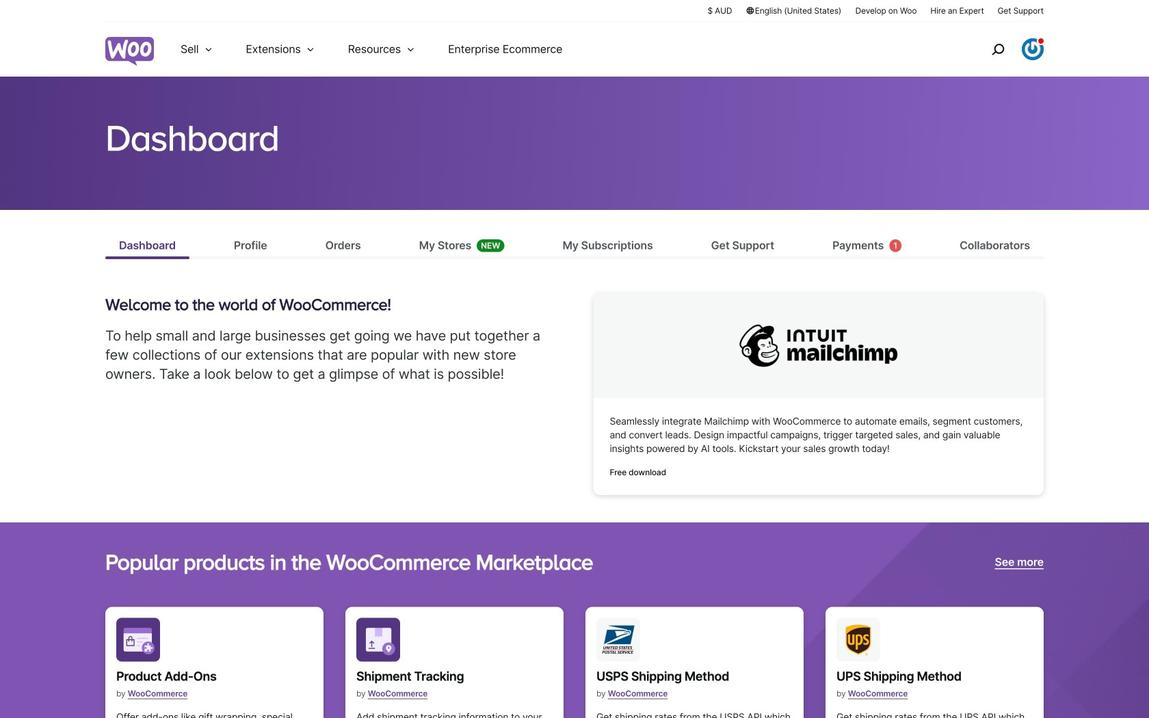 Task type: locate. For each thing, give the bounding box(es) containing it.
search image
[[987, 38, 1009, 60]]

open account menu image
[[1022, 38, 1044, 60]]

service navigation menu element
[[963, 27, 1044, 71]]



